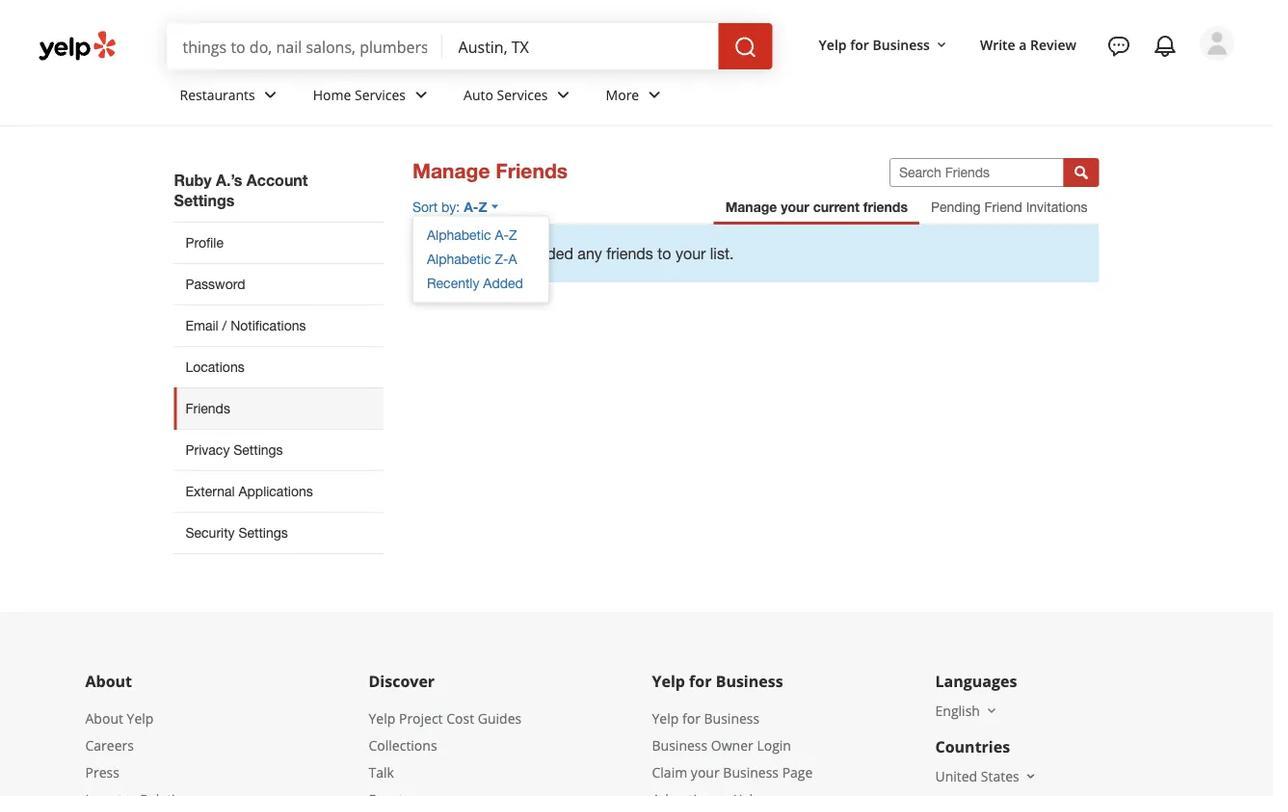 Task type: describe. For each thing, give the bounding box(es) containing it.
settings for privacy
[[233, 442, 283, 458]]

business owner login link
[[652, 736, 791, 754]]

search image
[[734, 36, 757, 59]]

for inside yelp for business business owner login claim your business page
[[682, 709, 701, 727]]

Search Friends text field
[[890, 158, 1064, 187]]

owner
[[711, 736, 753, 754]]

security
[[186, 525, 235, 541]]

1 vertical spatial for
[[689, 671, 712, 691]]

applications
[[238, 483, 313, 499]]

messages image
[[1107, 35, 1130, 58]]

recently added link
[[413, 271, 548, 295]]

yelp inside yelp for business business owner login claim your business page
[[652, 709, 679, 727]]

talk
[[369, 763, 394, 781]]

password
[[186, 276, 245, 292]]

security settings link
[[174, 512, 384, 554]]

24 chevron down v2 image for more
[[643, 83, 666, 107]]

more link
[[590, 69, 682, 125]]

user actions element
[[803, 24, 1262, 143]]

password link
[[174, 263, 384, 305]]

locations
[[186, 359, 244, 375]]

external applications link
[[174, 470, 384, 512]]

home services
[[313, 85, 406, 104]]

collections link
[[369, 736, 437, 754]]

pending friend invitations link
[[919, 190, 1099, 225]]

business categories element
[[164, 69, 1235, 125]]

z inside alphabetic a-z alphabetic z-a recently added
[[509, 227, 517, 243]]

ruby a.'s account settings
[[174, 171, 308, 209]]

project
[[399, 709, 443, 727]]

sort
[[412, 199, 438, 214]]

about yelp link
[[85, 709, 154, 727]]

privacy settings
[[186, 442, 283, 458]]

your for you have not added any friends to your list.
[[676, 244, 706, 262]]

states
[[981, 767, 1019, 785]]

yelp inside button
[[819, 35, 847, 54]]

careers
[[85, 736, 134, 754]]

profile
[[186, 235, 223, 251]]

yelp project cost guides collections talk
[[369, 709, 522, 781]]

16 chevron down v2 image for yelp for business
[[934, 37, 949, 53]]

collections
[[369, 736, 437, 754]]

page
[[782, 763, 813, 781]]

a- inside alphabetic a-z alphabetic z-a recently added
[[495, 227, 509, 243]]

yelp up yelp for business link
[[652, 671, 685, 691]]

press link
[[85, 763, 119, 781]]

notifications image
[[1154, 35, 1177, 58]]

yelp for business link
[[652, 709, 760, 727]]

friend
[[984, 199, 1022, 215]]

z-
[[495, 251, 508, 267]]

you
[[436, 244, 461, 262]]

careers link
[[85, 736, 134, 754]]

Near text field
[[458, 36, 703, 57]]

ruby
[[174, 171, 212, 189]]

a
[[508, 251, 517, 267]]

auto
[[464, 85, 493, 104]]

1 alphabetic from the top
[[427, 227, 491, 243]]

menu containing alphabetic a-z
[[413, 223, 548, 295]]

ruby a. image
[[1200, 26, 1235, 61]]

notifications
[[231, 318, 306, 333]]

privacy settings link
[[174, 429, 384, 470]]

about yelp careers press
[[85, 709, 154, 781]]

external
[[186, 483, 235, 499]]

24 chevron down v2 image
[[259, 83, 282, 107]]

added
[[483, 275, 523, 291]]

manage your current friends
[[725, 199, 908, 215]]

more
[[606, 85, 639, 104]]

list.
[[710, 244, 734, 262]]

auto services
[[464, 85, 548, 104]]

write a review link
[[972, 27, 1084, 62]]

alphabetic z-a link
[[413, 247, 548, 271]]

languages
[[935, 671, 1017, 691]]

yelp for business button
[[811, 27, 957, 62]]

0 vertical spatial z
[[478, 199, 487, 214]]

settings inside the ruby a.'s account settings
[[174, 191, 235, 209]]

english button
[[935, 701, 999, 719]]

1 vertical spatial yelp for business
[[652, 671, 783, 691]]

login
[[757, 736, 791, 754]]

current
[[813, 199, 860, 215]]

manage your current friends link
[[714, 190, 919, 225]]

press
[[85, 763, 119, 781]]

home services link
[[298, 69, 448, 125]]

home
[[313, 85, 351, 104]]

manage for manage your current friends
[[725, 199, 777, 215]]



Task type: locate. For each thing, give the bounding box(es) containing it.
1 vertical spatial a-
[[495, 227, 509, 243]]

menu
[[413, 223, 548, 295]]

about up careers
[[85, 709, 123, 727]]

friends
[[863, 199, 908, 215], [606, 244, 653, 262]]

email / notifications link
[[174, 305, 384, 346]]

review
[[1030, 35, 1077, 54]]

countries
[[935, 736, 1010, 757]]

about for about
[[85, 671, 132, 691]]

0 vertical spatial your
[[781, 199, 809, 215]]

talk link
[[369, 763, 394, 781]]

yelp up careers
[[127, 709, 154, 727]]

yelp up the collections link
[[369, 709, 395, 727]]

services right home
[[355, 85, 406, 104]]

yelp for business business owner login claim your business page
[[652, 709, 813, 781]]

profile link
[[174, 222, 384, 263]]

24 chevron down v2 image down near field
[[552, 83, 575, 107]]

united states
[[935, 767, 1019, 785]]

auto services link
[[448, 69, 590, 125]]

1 vertical spatial about
[[85, 709, 123, 727]]

0 vertical spatial friends
[[496, 159, 568, 183]]

any
[[578, 244, 602, 262]]

2 about from the top
[[85, 709, 123, 727]]

1 24 chevron down v2 image from the left
[[410, 83, 433, 107]]

1 vertical spatial 16 chevron down v2 image
[[1023, 768, 1039, 784]]

0 horizontal spatial services
[[355, 85, 406, 104]]

business
[[873, 35, 930, 54], [716, 671, 783, 691], [704, 709, 760, 727], [652, 736, 708, 754], [723, 763, 779, 781]]

0 vertical spatial a-
[[464, 199, 478, 214]]

added
[[529, 244, 573, 262]]

/
[[222, 318, 227, 333]]

None field
[[183, 36, 427, 57], [458, 36, 703, 57]]

24 chevron down v2 image right more
[[643, 83, 666, 107]]

your for yelp for business business owner login claim your business page
[[691, 763, 720, 781]]

1 vertical spatial alphabetic
[[427, 251, 491, 267]]

services for auto services
[[497, 85, 548, 104]]

24 chevron down v2 image inside auto services link
[[552, 83, 575, 107]]

guides
[[478, 709, 522, 727]]

settings inside privacy settings link
[[233, 442, 283, 458]]

1 vertical spatial your
[[676, 244, 706, 262]]

email
[[186, 318, 219, 333]]

2 vertical spatial your
[[691, 763, 720, 781]]

a
[[1019, 35, 1027, 54]]

0 vertical spatial for
[[850, 35, 869, 54]]

Find text field
[[183, 36, 427, 57]]

about
[[85, 671, 132, 691], [85, 709, 123, 727]]

restaurants link
[[164, 69, 298, 125]]

yelp inside about yelp careers press
[[127, 709, 154, 727]]

yelp up claim
[[652, 709, 679, 727]]

yelp project cost guides link
[[369, 709, 522, 727]]

none field up home
[[183, 36, 427, 57]]

1 horizontal spatial yelp for business
[[819, 35, 930, 54]]

None search field
[[167, 23, 776, 69]]

settings inside security settings link
[[238, 525, 288, 541]]

0 horizontal spatial friends
[[606, 244, 653, 262]]

0 vertical spatial alphabetic
[[427, 227, 491, 243]]

alphabetic a-z alphabetic z-a recently added
[[427, 227, 523, 291]]

manage friends
[[412, 159, 568, 183]]

16 chevron down v2 image for united states
[[1023, 768, 1039, 784]]

services right auto
[[497, 85, 548, 104]]

a- up not
[[495, 227, 509, 243]]

a-
[[464, 199, 478, 214], [495, 227, 509, 243]]

pending friend invitations
[[931, 199, 1088, 215]]

24 chevron down v2 image left auto
[[410, 83, 433, 107]]

24 chevron down v2 image
[[410, 83, 433, 107], [552, 83, 575, 107], [643, 83, 666, 107]]

business inside button
[[873, 35, 930, 54]]

24 chevron down v2 image inside home services link
[[410, 83, 433, 107]]

discover
[[369, 671, 435, 691]]

0 horizontal spatial manage
[[412, 159, 490, 183]]

alphabetic up recently
[[427, 251, 491, 267]]

1 vertical spatial friends
[[606, 244, 653, 262]]

united states button
[[935, 767, 1039, 785]]

external applications
[[186, 483, 313, 499]]

locations link
[[174, 346, 384, 387]]

0 vertical spatial about
[[85, 671, 132, 691]]

1 vertical spatial manage
[[725, 199, 777, 215]]

1 services from the left
[[355, 85, 406, 104]]

z up not
[[509, 227, 517, 243]]

about up about yelp link at the left of page
[[85, 671, 132, 691]]

friends down auto services link
[[496, 159, 568, 183]]

1 vertical spatial settings
[[233, 442, 283, 458]]

alphabetic up you in the top left of the page
[[427, 227, 491, 243]]

2 horizontal spatial 24 chevron down v2 image
[[643, 83, 666, 107]]

0 horizontal spatial a-
[[464, 199, 478, 214]]

1 horizontal spatial a-
[[495, 227, 509, 243]]

2 vertical spatial settings
[[238, 525, 288, 541]]

16 chevron down v2 image
[[934, 37, 949, 53], [1023, 768, 1039, 784]]

1 horizontal spatial friends
[[496, 159, 568, 183]]

a- right by:
[[464, 199, 478, 214]]

1 horizontal spatial manage
[[725, 199, 777, 215]]

16 chevron down v2 image right states
[[1023, 768, 1039, 784]]

0 horizontal spatial z
[[478, 199, 487, 214]]

claim
[[652, 763, 687, 781]]

services
[[355, 85, 406, 104], [497, 85, 548, 104]]

restaurants
[[180, 85, 255, 104]]

1 vertical spatial z
[[509, 227, 517, 243]]

your inside yelp for business business owner login claim your business page
[[691, 763, 720, 781]]

settings
[[174, 191, 235, 209], [233, 442, 283, 458], [238, 525, 288, 541]]

0 vertical spatial 16 chevron down v2 image
[[934, 37, 949, 53]]

0 vertical spatial friends
[[863, 199, 908, 215]]

2 services from the left
[[497, 85, 548, 104]]

alphabetic a-z link
[[413, 223, 548, 247]]

write a review
[[980, 35, 1077, 54]]

3 24 chevron down v2 image from the left
[[643, 83, 666, 107]]

your down business owner login link
[[691, 763, 720, 781]]

settings down ruby
[[174, 191, 235, 209]]

manage up by:
[[412, 159, 490, 183]]

claim your business page link
[[652, 763, 813, 781]]

1 vertical spatial friends
[[186, 400, 230, 416]]

z up alphabetic a-z link
[[478, 199, 487, 214]]

yelp for business inside button
[[819, 35, 930, 54]]

24 chevron down v2 image for home services
[[410, 83, 433, 107]]

friends up the 'privacy'
[[186, 400, 230, 416]]

pending
[[931, 199, 981, 215]]

privacy
[[186, 442, 230, 458]]

0 horizontal spatial none field
[[183, 36, 427, 57]]

invitations
[[1026, 199, 1088, 215]]

2 24 chevron down v2 image from the left
[[552, 83, 575, 107]]

friends inside friends link
[[186, 400, 230, 416]]

yelp right search image
[[819, 35, 847, 54]]

settings for security
[[238, 525, 288, 541]]

2 vertical spatial for
[[682, 709, 701, 727]]

0 horizontal spatial friends
[[186, 400, 230, 416]]

you have not added any friends to your list.
[[436, 244, 734, 262]]

account
[[247, 171, 308, 189]]

manage for manage friends
[[412, 159, 490, 183]]

none field up more
[[458, 36, 703, 57]]

services for home services
[[355, 85, 406, 104]]

1 horizontal spatial 24 chevron down v2 image
[[552, 83, 575, 107]]

2 alphabetic from the top
[[427, 251, 491, 267]]

alphabetic
[[427, 227, 491, 243], [427, 251, 491, 267]]

your inside tab list
[[781, 199, 809, 215]]

tab list
[[714, 190, 1099, 225]]

0 horizontal spatial 16 chevron down v2 image
[[934, 37, 949, 53]]

a.'s
[[216, 171, 242, 189]]

for inside button
[[850, 35, 869, 54]]

settings down the applications
[[238, 525, 288, 541]]

sort by: a-z
[[412, 199, 487, 214]]

cost
[[446, 709, 474, 727]]

0 horizontal spatial yelp for business
[[652, 671, 783, 691]]

0 vertical spatial manage
[[412, 159, 490, 183]]

yelp for business
[[819, 35, 930, 54], [652, 671, 783, 691]]

0 vertical spatial yelp for business
[[819, 35, 930, 54]]

friends right current
[[863, 199, 908, 215]]

about inside about yelp careers press
[[85, 709, 123, 727]]

yelp inside yelp project cost guides collections talk
[[369, 709, 395, 727]]

friends left to
[[606, 244, 653, 262]]

16 chevron down v2 image
[[984, 703, 999, 718]]

1 horizontal spatial z
[[509, 227, 517, 243]]

have
[[466, 244, 498, 262]]

security settings
[[186, 525, 288, 541]]

english
[[935, 701, 980, 719]]

by:
[[441, 199, 460, 214]]

0 vertical spatial settings
[[174, 191, 235, 209]]

friends inside 'manage your current friends' link
[[863, 199, 908, 215]]

about for about yelp careers press
[[85, 709, 123, 727]]

for
[[850, 35, 869, 54], [689, 671, 712, 691], [682, 709, 701, 727]]

1 horizontal spatial friends
[[863, 199, 908, 215]]

settings up external applications
[[233, 442, 283, 458]]

24 chevron down v2 image for auto services
[[552, 83, 575, 107]]

1 horizontal spatial services
[[497, 85, 548, 104]]

16 chevron down v2 image inside united states "dropdown button"
[[1023, 768, 1039, 784]]

manage inside tab list
[[725, 199, 777, 215]]

recently
[[427, 275, 479, 291]]

email / notifications
[[186, 318, 306, 333]]

0 horizontal spatial 24 chevron down v2 image
[[410, 83, 433, 107]]

none field near
[[458, 36, 703, 57]]

1 horizontal spatial none field
[[458, 36, 703, 57]]

24 chevron down v2 image inside the more link
[[643, 83, 666, 107]]

1 about from the top
[[85, 671, 132, 691]]

2 none field from the left
[[458, 36, 703, 57]]

1 horizontal spatial 16 chevron down v2 image
[[1023, 768, 1039, 784]]

your left current
[[781, 199, 809, 215]]

your
[[781, 199, 809, 215], [676, 244, 706, 262], [691, 763, 720, 781]]

your right to
[[676, 244, 706, 262]]

manage up list.
[[725, 199, 777, 215]]

friends link
[[174, 387, 384, 429]]

none field find
[[183, 36, 427, 57]]

manage
[[412, 159, 490, 183], [725, 199, 777, 215]]

friends
[[496, 159, 568, 183], [186, 400, 230, 416]]

16 chevron down v2 image inside yelp for business button
[[934, 37, 949, 53]]

write
[[980, 35, 1015, 54]]

tab list containing manage your current friends
[[714, 190, 1099, 225]]

united
[[935, 767, 977, 785]]

yelp
[[819, 35, 847, 54], [652, 671, 685, 691], [127, 709, 154, 727], [369, 709, 395, 727], [652, 709, 679, 727]]

16 chevron down v2 image left the write
[[934, 37, 949, 53]]

1 none field from the left
[[183, 36, 427, 57]]

to
[[658, 244, 671, 262]]



Task type: vqa. For each thing, say whether or not it's contained in the screenshot.
Ta'Carbon
no



